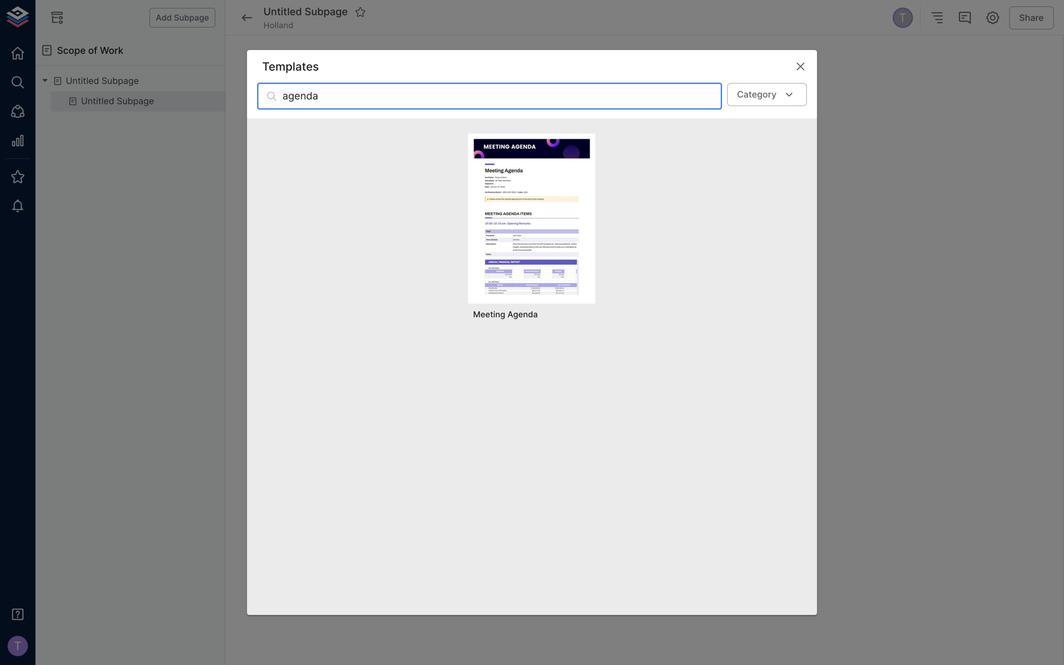 Task type: locate. For each thing, give the bounding box(es) containing it.
untitled down scope of work
[[66, 76, 99, 86]]

add
[[156, 13, 172, 23]]

0 vertical spatial untitled subpage
[[263, 6, 348, 18]]

templates
[[262, 59, 319, 73]]

work
[[100, 45, 123, 56]]

a
[[426, 166, 431, 177], [438, 189, 443, 200]]

settings image
[[985, 10, 1000, 25]]

1 vertical spatial a
[[438, 189, 443, 200]]

these
[[449, 116, 471, 126]]

untitled subpage
[[263, 6, 348, 18], [66, 76, 139, 86], [81, 96, 154, 107]]

a inside button
[[438, 189, 443, 200]]

meeting agenda
[[473, 309, 538, 319]]

1 vertical spatial t button
[[4, 632, 32, 660]]

t
[[899, 11, 906, 25], [14, 639, 21, 653]]

scope of work link
[[35, 35, 225, 66]]

holland
[[263, 20, 293, 30]]

template
[[434, 166, 473, 177]]

Search Templates... text field
[[282, 83, 722, 110]]

0 vertical spatial a
[[426, 166, 431, 177]]

1 horizontal spatial t
[[899, 11, 906, 25]]

a for use
[[426, 166, 431, 177]]

untitled
[[263, 6, 302, 18], [66, 76, 99, 86], [81, 96, 114, 107]]

a inside button
[[426, 166, 431, 177]]

1 vertical spatial untitled subpage
[[66, 76, 139, 86]]

subpage right add
[[174, 13, 209, 23]]

or
[[387, 116, 395, 126]]

0 vertical spatial t button
[[891, 6, 915, 30]]

subpage
[[305, 6, 348, 18], [174, 13, 209, 23], [102, 76, 139, 86], [117, 96, 154, 107], [446, 189, 484, 200]]

a right use
[[426, 166, 431, 177]]

0 horizontal spatial a
[[426, 166, 431, 177]]

of
[[88, 45, 97, 56]]

share button
[[1009, 6, 1054, 29]]

t button
[[891, 6, 915, 30], [4, 632, 32, 660]]

untitled subpage link
[[66, 75, 139, 87], [81, 95, 154, 108]]

ask
[[408, 143, 423, 154]]

a for create
[[438, 189, 443, 200]]

0 horizontal spatial t
[[14, 639, 21, 653]]

choose
[[398, 116, 426, 126]]

create
[[408, 189, 436, 200]]

a right create
[[438, 189, 443, 200]]

meeting agenda image
[[473, 139, 590, 295]]

1 horizontal spatial t button
[[891, 6, 915, 30]]

0 vertical spatial t
[[899, 11, 906, 25]]

category
[[737, 89, 777, 100]]

untitled up holland
[[263, 6, 302, 18]]

1 horizontal spatial a
[[438, 189, 443, 200]]

favorite image
[[355, 6, 366, 18]]

use a template
[[408, 166, 473, 177]]

untitled down of
[[81, 96, 114, 107]]



Task type: vqa. For each thing, say whether or not it's contained in the screenshot.
the "edited." in the 'LOCKED, CONTROLLED BY FULL ACCESS DOCUMENT CANNOT BE EDITED. IT CAN BE UNLOCKED BY COLLABORATORS WITH FULL ACCESS IN THIS WORKSPACE.'
no



Task type: describe. For each thing, give the bounding box(es) containing it.
2 vertical spatial untitled
[[81, 96, 114, 107]]

from
[[429, 116, 447, 126]]

subpage down "scope of work" link
[[117, 96, 154, 107]]

to
[[468, 143, 477, 154]]

for
[[503, 143, 515, 154]]

holland link
[[263, 20, 293, 31]]

ai
[[426, 143, 434, 154]]

use
[[408, 166, 424, 177]]

subpage down work
[[102, 76, 139, 86]]

add subpage button
[[149, 8, 215, 27]]

share
[[1019, 12, 1044, 23]]

actions:
[[473, 116, 505, 126]]

scope of work
[[57, 45, 123, 56]]

category button
[[727, 83, 807, 106]]

subpage left the favorite icon
[[305, 6, 348, 18]]

go back image
[[239, 10, 255, 25]]

scope
[[57, 45, 86, 56]]

agenda
[[507, 309, 538, 319]]

1 vertical spatial untitled subpage link
[[81, 95, 154, 108]]

subpage down the template
[[446, 189, 484, 200]]

0 vertical spatial untitled
[[263, 6, 302, 18]]

you
[[517, 143, 533, 154]]

table of contents image
[[929, 10, 945, 25]]

templates dialog
[[247, 50, 817, 615]]

1 vertical spatial untitled
[[66, 76, 99, 86]]

create a subpage
[[408, 189, 484, 200]]

0 horizontal spatial t button
[[4, 632, 32, 660]]

genius
[[437, 143, 466, 154]]

create a subpage button
[[387, 183, 489, 207]]

add subpage
[[156, 13, 209, 23]]

write
[[479, 143, 501, 154]]

ask ai genius to write for you
[[408, 143, 533, 154]]

2 vertical spatial untitled subpage
[[81, 96, 154, 107]]

1 vertical spatial t
[[14, 639, 21, 653]]

or choose from these actions:
[[387, 116, 505, 126]]

0 vertical spatial untitled subpage link
[[66, 75, 139, 87]]

use a template button
[[387, 160, 478, 183]]

comments image
[[957, 10, 972, 25]]

hide wiki image
[[49, 10, 65, 25]]

meeting
[[473, 309, 505, 319]]

ask ai genius to write for you button
[[387, 137, 538, 160]]



